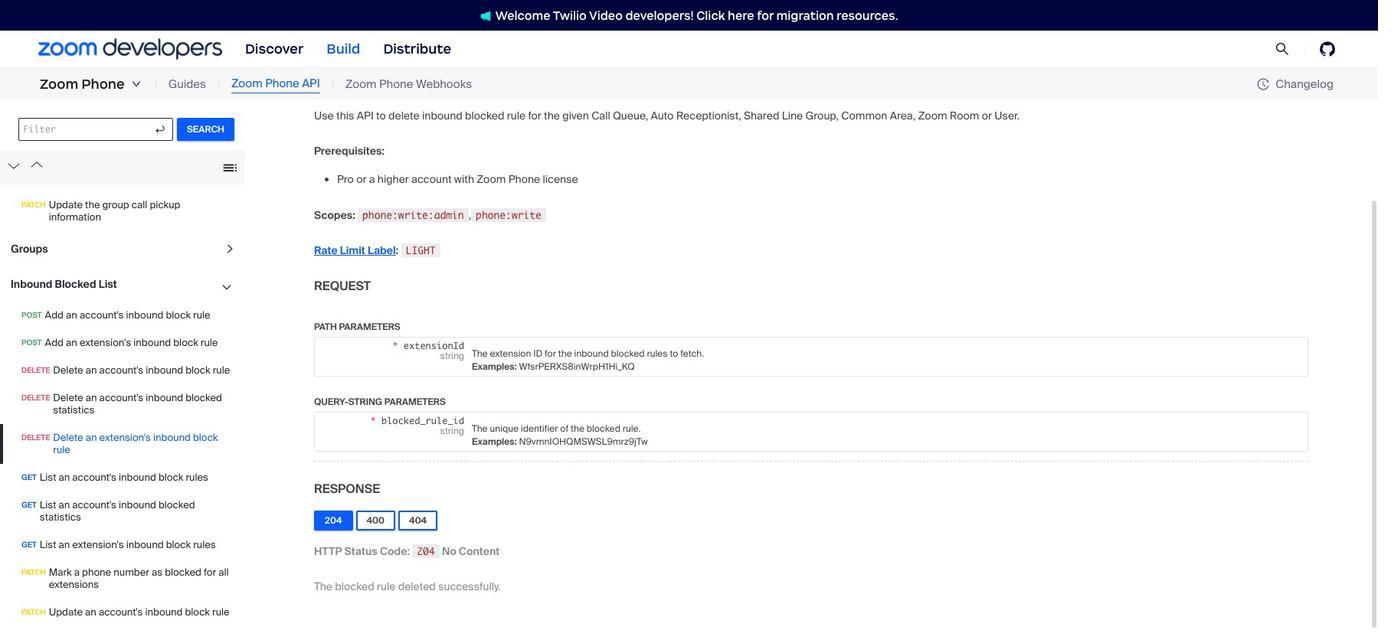 Task type: locate. For each thing, give the bounding box(es) containing it.
phone left webhooks
[[379, 76, 413, 92]]

query-
[[314, 396, 348, 408]]

400 button
[[356, 511, 395, 531]]

phone left down image
[[81, 76, 125, 93]]

blocked
[[335, 580, 374, 594]]

parameters
[[339, 321, 400, 333], [384, 396, 446, 408]]

parameters right path
[[339, 321, 400, 333]]

welcome twilio video developers! click here for migration resources. link
[[465, 7, 914, 23]]

400
[[367, 515, 385, 527]]

2 phone from the left
[[265, 76, 299, 91]]

zoom for zoom phone api
[[231, 76, 263, 91]]

0 horizontal spatial 204
[[325, 515, 342, 527]]

204 inside button
[[325, 515, 342, 527]]

1 horizontal spatial zoom
[[231, 76, 263, 91]]

search image
[[1276, 42, 1290, 56], [1276, 42, 1290, 56]]

github image
[[1320, 41, 1336, 57], [1320, 41, 1336, 57]]

guides
[[168, 76, 206, 92]]

query-string parameters
[[314, 396, 446, 408]]

3 zoom from the left
[[345, 76, 377, 92]]

phone for zoom phone
[[81, 76, 125, 93]]

2 horizontal spatial zoom
[[345, 76, 377, 92]]

404 button
[[399, 511, 438, 531]]

phone for zoom phone api
[[265, 76, 299, 91]]

3 phone from the left
[[379, 76, 413, 92]]

204
[[325, 515, 342, 527], [417, 545, 435, 558]]

2 zoom from the left
[[231, 76, 263, 91]]

204 left no
[[417, 545, 435, 558]]

down image
[[132, 80, 141, 89]]

204 up http
[[325, 515, 342, 527]]

api
[[302, 76, 320, 91]]

1 zoom from the left
[[40, 76, 78, 93]]

history image
[[1258, 78, 1276, 90], [1258, 78, 1270, 90]]

no
[[442, 545, 456, 558]]

the
[[314, 580, 333, 594]]

phone
[[81, 76, 125, 93], [265, 76, 299, 91], [379, 76, 413, 92]]

here
[[728, 8, 755, 23]]

1 horizontal spatial 204
[[417, 545, 435, 558]]

welcome twilio video developers! click here for migration resources.
[[496, 8, 898, 23]]

1 phone from the left
[[81, 76, 125, 93]]

0 vertical spatial 204
[[325, 515, 342, 527]]

1 horizontal spatial phone
[[265, 76, 299, 91]]

status
[[345, 545, 378, 558]]

phone left api
[[265, 76, 299, 91]]

0 vertical spatial parameters
[[339, 321, 400, 333]]

parameters right string in the bottom left of the page
[[384, 396, 446, 408]]

0 horizontal spatial zoom
[[40, 76, 78, 93]]

zoom phone api
[[231, 76, 320, 91]]

1 vertical spatial 204
[[417, 545, 435, 558]]

0 horizontal spatial phone
[[81, 76, 125, 93]]

204 button
[[314, 511, 353, 531]]

2 horizontal spatial phone
[[379, 76, 413, 92]]

resources.
[[837, 8, 898, 23]]

video
[[589, 8, 623, 23]]

zoom
[[40, 76, 78, 93], [231, 76, 263, 91], [345, 76, 377, 92]]

1 vertical spatial parameters
[[384, 396, 446, 408]]



Task type: describe. For each thing, give the bounding box(es) containing it.
zoom phone webhooks link
[[345, 76, 472, 93]]

deleted
[[398, 580, 436, 594]]

zoom for zoom phone webhooks
[[345, 76, 377, 92]]

zoom for zoom phone
[[40, 76, 78, 93]]

click
[[697, 8, 725, 23]]

successfully.
[[438, 580, 501, 594]]

zoom phone webhooks
[[345, 76, 472, 92]]

path
[[314, 321, 337, 333]]

guides link
[[168, 76, 206, 93]]

webhooks
[[416, 76, 472, 92]]

welcome
[[496, 8, 551, 23]]

http status code: 204 no content
[[314, 545, 500, 558]]

string
[[348, 396, 382, 408]]

changelog link
[[1258, 76, 1334, 92]]

rule
[[377, 580, 396, 594]]

zoom phone
[[40, 76, 125, 93]]

path parameters
[[314, 321, 400, 333]]

code:
[[380, 545, 410, 558]]

204 inside "http status code: 204 no content"
[[417, 545, 435, 558]]

request
[[314, 278, 371, 294]]

developers!
[[626, 8, 694, 23]]

http
[[314, 545, 342, 558]]

response
[[314, 481, 380, 497]]

the blocked rule deleted successfully.
[[314, 580, 501, 594]]

twilio
[[553, 8, 587, 23]]

404
[[409, 515, 427, 527]]

phone for zoom phone webhooks
[[379, 76, 413, 92]]

zoom phone api link
[[231, 75, 320, 93]]

changelog
[[1276, 76, 1334, 92]]

notification image
[[480, 11, 496, 21]]

content
[[459, 545, 500, 558]]

notification image
[[480, 11, 491, 21]]

for
[[757, 8, 774, 23]]

zoom developer logo image
[[38, 39, 222, 59]]

migration
[[777, 8, 834, 23]]



Task type: vqa. For each thing, say whether or not it's contained in the screenshot.
the 'for' inside WELCOME TWILIO VIDEO DEVELOPERS! CLICK HERE FOR MIGRATION RESOURCES. Link
no



